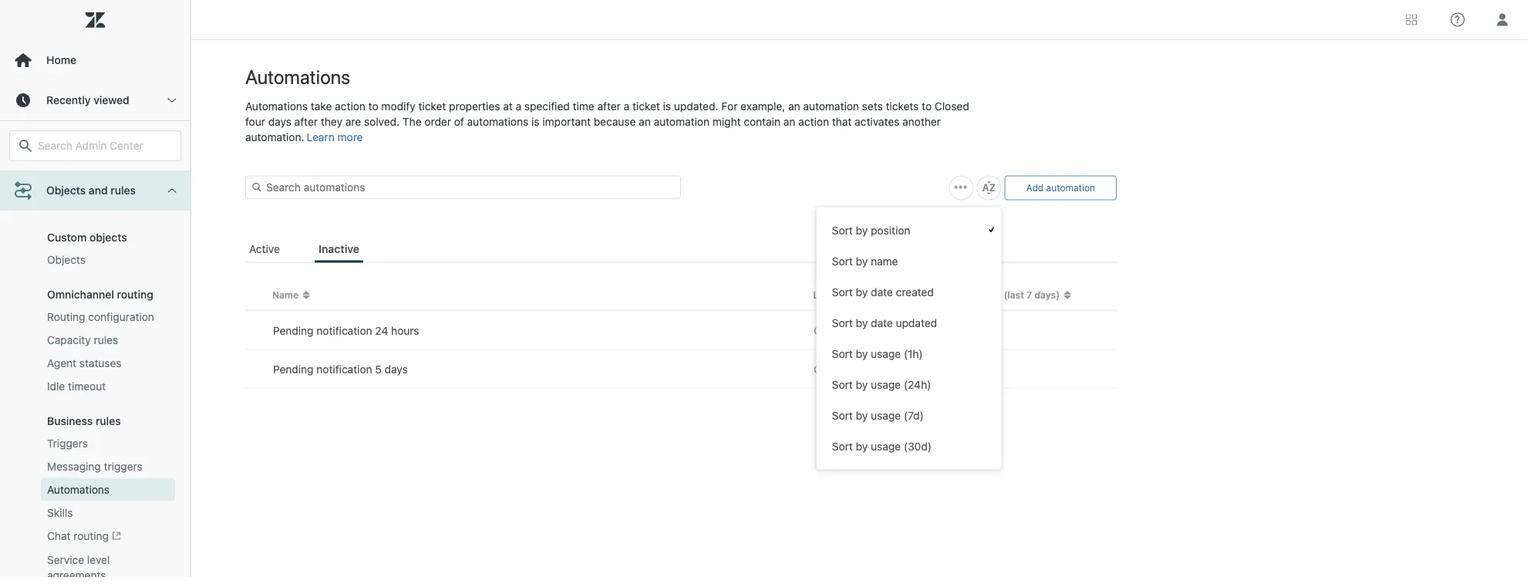 Task type: locate. For each thing, give the bounding box(es) containing it.
routing for omnichannel routing
[[117, 288, 153, 301]]

custom objects
[[47, 231, 127, 244]]

ticket statuses
[[47, 173, 123, 186]]

tree item inside primary element
[[0, 18, 191, 577]]

objects for objects
[[47, 253, 86, 266]]

level
[[87, 554, 110, 566]]

ticket statuses element
[[47, 172, 123, 187]]

routing up level
[[73, 530, 109, 542]]

2 vertical spatial rules
[[96, 415, 121, 427]]

objects inside group
[[47, 253, 86, 266]]

None search field
[[2, 130, 189, 161]]

tree item containing ticket statuses
[[0, 18, 191, 577]]

0 vertical spatial statuses
[[80, 173, 123, 186]]

help image
[[1451, 13, 1465, 27]]

0 vertical spatial objects
[[46, 184, 86, 197]]

statuses
[[80, 173, 123, 186], [79, 357, 122, 369]]

rules right and
[[111, 184, 136, 197]]

0 vertical spatial rules
[[111, 184, 136, 197]]

automations element
[[47, 482, 110, 498]]

triggers
[[104, 460, 143, 473]]

service
[[47, 554, 84, 566]]

routing
[[47, 310, 85, 323]]

statuses for ticket statuses
[[80, 173, 123, 186]]

1 vertical spatial objects
[[47, 253, 86, 266]]

chat
[[47, 530, 71, 542]]

none search field inside primary element
[[2, 130, 189, 161]]

rules for business rules
[[96, 415, 121, 427]]

0 vertical spatial routing
[[117, 288, 153, 301]]

service level agreements link
[[41, 549, 175, 577]]

objects inside dropdown button
[[46, 184, 86, 197]]

rules down "routing configuration" link at the left of page
[[94, 334, 118, 346]]

routing
[[117, 288, 153, 301], [73, 530, 109, 542]]

custom objects element
[[47, 231, 127, 244]]

omnichannel routing element
[[47, 288, 153, 301]]

Search Admin Center field
[[38, 139, 171, 153]]

routing up configuration
[[117, 288, 153, 301]]

routing configuration element
[[47, 309, 154, 325]]

rules up triggers link
[[96, 415, 121, 427]]

tree item
[[0, 18, 191, 577]]

messaging triggers link
[[41, 455, 175, 478]]

1 vertical spatial rules
[[94, 334, 118, 346]]

rules
[[111, 184, 136, 197], [94, 334, 118, 346], [96, 415, 121, 427]]

chat routing link
[[41, 525, 175, 549]]

recently
[[46, 94, 91, 106]]

routing for chat routing
[[73, 530, 109, 542]]

objects element
[[47, 252, 86, 268]]

ticket statuses link
[[41, 168, 175, 191]]

statuses for agent statuses
[[79, 357, 122, 369]]

chat routing element
[[47, 528, 121, 545]]

custom
[[47, 231, 87, 244]]

messaging triggers element
[[47, 459, 143, 474]]

business rules
[[47, 415, 121, 427]]

settings link
[[41, 191, 175, 214]]

routing inside chat routing element
[[73, 530, 109, 542]]

triggers element
[[47, 436, 88, 451]]

objects
[[46, 184, 86, 197], [47, 253, 86, 266]]

0 horizontal spatial routing
[[73, 530, 109, 542]]

1 horizontal spatial routing
[[117, 288, 153, 301]]

objects and rules
[[46, 184, 136, 197]]

settings
[[47, 196, 88, 209]]

1 vertical spatial routing
[[73, 530, 109, 542]]

idle
[[47, 380, 65, 393]]

statuses inside 'element'
[[80, 173, 123, 186]]

1 vertical spatial statuses
[[79, 357, 122, 369]]

omnichannel
[[47, 288, 114, 301]]

routing configuration
[[47, 310, 154, 323]]

capacity rules
[[47, 334, 118, 346]]



Task type: describe. For each thing, give the bounding box(es) containing it.
idle timeout
[[47, 380, 106, 393]]

zendesk products image
[[1407, 14, 1417, 25]]

viewed
[[94, 94, 129, 106]]

capacity rules link
[[41, 329, 175, 352]]

messaging triggers
[[47, 460, 143, 473]]

agent statuses
[[47, 357, 122, 369]]

service level agreements element
[[47, 553, 169, 577]]

agent
[[47, 357, 76, 369]]

skills
[[47, 506, 73, 519]]

agreements
[[47, 569, 106, 577]]

business rules element
[[47, 415, 121, 427]]

rules for capacity rules
[[94, 334, 118, 346]]

capacity
[[47, 334, 91, 346]]

business
[[47, 415, 93, 427]]

skills link
[[41, 501, 175, 525]]

objects for objects and rules
[[46, 184, 86, 197]]

rules inside dropdown button
[[111, 184, 136, 197]]

triggers link
[[41, 432, 175, 455]]

omnichannel routing
[[47, 288, 153, 301]]

idle timeout link
[[41, 375, 175, 398]]

service level agreements
[[47, 554, 110, 577]]

primary element
[[0, 0, 191, 577]]

home button
[[0, 40, 191, 80]]

agent statuses link
[[41, 352, 175, 375]]

user menu image
[[1493, 10, 1513, 30]]

idle timeout element
[[47, 379, 106, 394]]

routing configuration link
[[41, 305, 175, 329]]

recently viewed
[[46, 94, 129, 106]]

agent statuses element
[[47, 356, 122, 371]]

objects and rules button
[[0, 171, 191, 211]]

configuration
[[88, 310, 154, 323]]

triggers
[[47, 437, 88, 450]]

home
[[46, 54, 76, 66]]

settings element
[[47, 195, 88, 210]]

objects
[[89, 231, 127, 244]]

skills element
[[47, 505, 73, 521]]

automations link
[[41, 478, 175, 501]]

ticket
[[47, 173, 78, 186]]

recently viewed button
[[0, 80, 191, 120]]

objects link
[[41, 248, 175, 271]]

and
[[89, 184, 108, 197]]

objects and rules group
[[0, 58, 191, 577]]

timeout
[[68, 380, 106, 393]]

messaging
[[47, 460, 101, 473]]

automations
[[47, 483, 110, 496]]

capacity rules element
[[47, 332, 118, 348]]

chat routing
[[47, 530, 109, 542]]



Task type: vqa. For each thing, say whether or not it's contained in the screenshot.
Routing
yes



